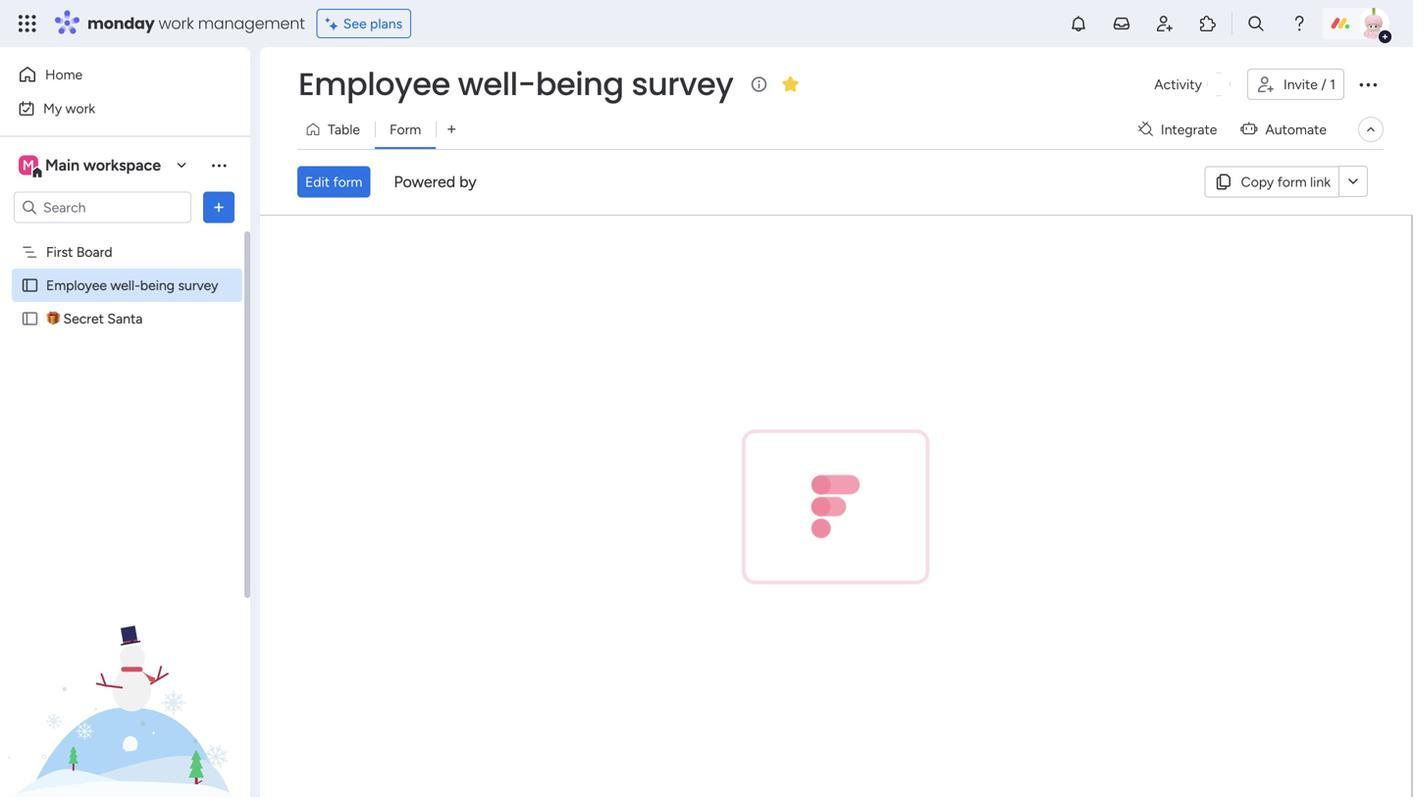 Task type: locate. For each thing, give the bounding box(es) containing it.
autopilot image
[[1241, 116, 1258, 141]]

notifications image
[[1069, 14, 1088, 33]]

work right my
[[65, 100, 95, 117]]

employee
[[298, 62, 450, 106], [46, 277, 107, 294]]

1 horizontal spatial being
[[536, 62, 624, 106]]

edit form button
[[297, 166, 370, 198]]

home
[[45, 66, 83, 83]]

main
[[45, 156, 80, 175]]

0 vertical spatial employee well-being survey
[[298, 62, 733, 106]]

employee down first board
[[46, 277, 107, 294]]

0 horizontal spatial well-
[[110, 277, 140, 294]]

1 horizontal spatial employee
[[298, 62, 450, 106]]

by
[[459, 173, 477, 191]]

table
[[328, 121, 360, 138]]

1 vertical spatial well-
[[110, 277, 140, 294]]

1 horizontal spatial survey
[[631, 62, 733, 106]]

employee up table
[[298, 62, 450, 106]]

apps image
[[1198, 14, 1218, 33]]

2 form from the left
[[333, 174, 362, 190]]

form for edit
[[333, 174, 362, 190]]

1 horizontal spatial work
[[159, 12, 194, 34]]

1
[[1330, 76, 1336, 93]]

powered
[[394, 173, 455, 191]]

0 vertical spatial work
[[159, 12, 194, 34]]

dapulse integrations image
[[1138, 122, 1153, 137]]

list box
[[0, 232, 250, 601]]

form inside button
[[333, 174, 362, 190]]

edit form
[[305, 174, 362, 190]]

1 vertical spatial employee well-being survey
[[46, 277, 218, 294]]

1 vertical spatial survey
[[178, 277, 218, 294]]

inbox image
[[1112, 14, 1132, 33]]

0 horizontal spatial form
[[333, 174, 362, 190]]

copy
[[1241, 173, 1274, 190]]

survey
[[631, 62, 733, 106], [178, 277, 218, 294]]

0 horizontal spatial lottie animation element
[[0, 600, 250, 798]]

management
[[198, 12, 305, 34]]

lottie animation element
[[738, 409, 934, 605], [0, 600, 250, 798]]

form right edit
[[333, 174, 362, 190]]

being
[[536, 62, 624, 106], [140, 277, 175, 294]]

0 vertical spatial employee
[[298, 62, 450, 106]]

survey down options image
[[178, 277, 218, 294]]

public board image
[[21, 276, 39, 295]]

0 vertical spatial well-
[[458, 62, 536, 106]]

activity button
[[1147, 69, 1239, 100]]

monday work management
[[87, 12, 305, 34]]

Employee well-being survey field
[[293, 62, 738, 106]]

1 vertical spatial employee
[[46, 277, 107, 294]]

collapse board header image
[[1363, 122, 1379, 137]]

public board image
[[21, 310, 39, 328]]

list box containing first board
[[0, 232, 250, 601]]

survey left show board description image
[[631, 62, 733, 106]]

invite
[[1284, 76, 1318, 93]]

form left link
[[1277, 173, 1307, 190]]

copy form link
[[1241, 173, 1331, 190]]

1 horizontal spatial well-
[[458, 62, 536, 106]]

form inside button
[[1277, 173, 1307, 190]]

work right monday
[[159, 12, 194, 34]]

option
[[0, 235, 250, 238]]

well-
[[458, 62, 536, 106], [110, 277, 140, 294]]

1 horizontal spatial lottie animation element
[[738, 409, 934, 605]]

employee well-being survey up santa
[[46, 277, 218, 294]]

1 horizontal spatial lottie animation image
[[738, 409, 934, 605]]

1 form from the left
[[1277, 173, 1307, 190]]

0 horizontal spatial survey
[[178, 277, 218, 294]]

lottie animation image
[[738, 409, 934, 605], [0, 600, 250, 798]]

1 horizontal spatial form
[[1277, 173, 1307, 190]]

activity
[[1154, 76, 1202, 93]]

work inside button
[[65, 100, 95, 117]]

0 horizontal spatial being
[[140, 277, 175, 294]]

workspace selection element
[[19, 154, 164, 179]]

0 vertical spatial survey
[[631, 62, 733, 106]]

0 horizontal spatial work
[[65, 100, 95, 117]]

select product image
[[18, 14, 37, 33]]

plans
[[370, 15, 402, 32]]

invite members image
[[1155, 14, 1175, 33]]

my work
[[43, 100, 95, 117]]

invite / 1
[[1284, 76, 1336, 93]]

1 vertical spatial being
[[140, 277, 175, 294]]

1 vertical spatial work
[[65, 100, 95, 117]]

work for monday
[[159, 12, 194, 34]]

see plans button
[[317, 9, 411, 38]]

workspace options image
[[209, 155, 229, 175]]

work
[[159, 12, 194, 34], [65, 100, 95, 117]]

form
[[1277, 173, 1307, 190], [333, 174, 362, 190]]

board
[[76, 244, 112, 261]]

home button
[[12, 59, 211, 90]]

employee well-being survey
[[298, 62, 733, 106], [46, 277, 218, 294]]

first
[[46, 244, 73, 261]]

main workspace
[[45, 156, 161, 175]]

employee well-being survey up the add view icon
[[298, 62, 733, 106]]



Task type: describe. For each thing, give the bounding box(es) containing it.
1 horizontal spatial employee well-being survey
[[298, 62, 733, 106]]

workspace image
[[19, 155, 38, 176]]

secret
[[63, 311, 104, 327]]

see plans
[[343, 15, 402, 32]]

form
[[390, 121, 421, 138]]

help image
[[1290, 14, 1309, 33]]

see
[[343, 15, 367, 32]]

santa
[[107, 311, 143, 327]]

my work button
[[12, 93, 211, 124]]

🎁
[[46, 311, 60, 327]]

table button
[[297, 114, 375, 145]]

automate
[[1265, 121, 1327, 138]]

0 horizontal spatial lottie animation image
[[0, 600, 250, 798]]

options image
[[1356, 73, 1380, 96]]

add view image
[[448, 122, 456, 137]]

Search in workspace field
[[41, 196, 164, 219]]

work for my
[[65, 100, 95, 117]]

first board
[[46, 244, 112, 261]]

invite / 1 button
[[1247, 69, 1344, 100]]

m
[[23, 157, 34, 174]]

/
[[1321, 76, 1327, 93]]

show board description image
[[747, 75, 771, 94]]

ruby anderson image
[[1358, 8, 1390, 39]]

🎁 secret santa
[[46, 311, 143, 327]]

0 horizontal spatial employee well-being survey
[[46, 277, 218, 294]]

0 horizontal spatial employee
[[46, 277, 107, 294]]

link
[[1310, 173, 1331, 190]]

options image
[[209, 198, 229, 217]]

0 vertical spatial being
[[536, 62, 624, 106]]

well- inside list box
[[110, 277, 140, 294]]

form button
[[375, 114, 436, 145]]

workspace
[[83, 156, 161, 175]]

powered by
[[394, 173, 477, 191]]

search everything image
[[1246, 14, 1266, 33]]

copy form link button
[[1205, 166, 1339, 198]]

remove from favorites image
[[781, 74, 800, 94]]

form for copy
[[1277, 173, 1307, 190]]

integrate
[[1161, 121, 1217, 138]]

my
[[43, 100, 62, 117]]

edit
[[305, 174, 330, 190]]

monday
[[87, 12, 155, 34]]



Task type: vqa. For each thing, say whether or not it's contained in the screenshot.
the leftmost v2 funnel icon
no



